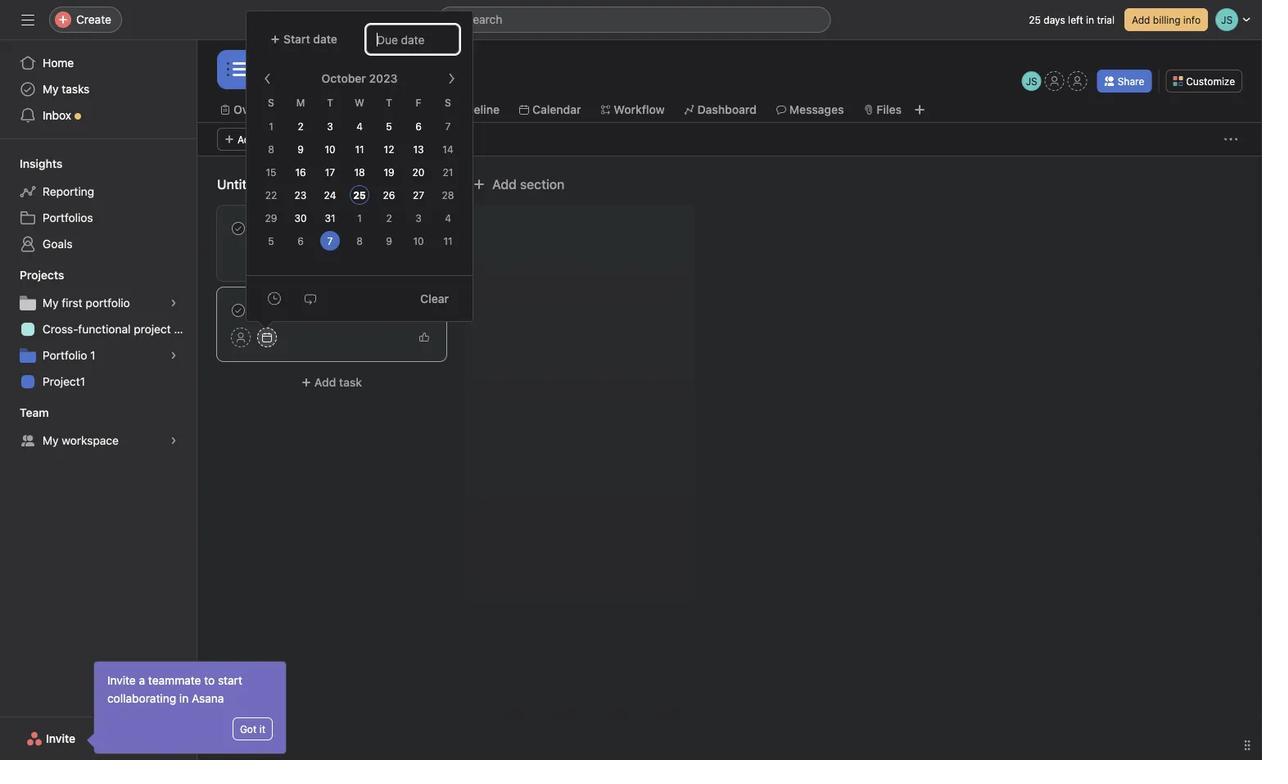 Task type: locate. For each thing, give the bounding box(es) containing it.
1 vertical spatial completed checkbox
[[229, 301, 248, 320]]

0 vertical spatial 3
[[327, 121, 333, 132]]

w
[[355, 97, 364, 108]]

add task
[[238, 134, 278, 145], [314, 376, 362, 389]]

0 vertical spatial portfolio 1
[[336, 50, 389, 63]]

invite inside button
[[46, 732, 75, 745]]

portfolios link down start
[[269, 48, 320, 66]]

task for first 'add task' button from the bottom of the page
[[339, 376, 362, 389]]

my inside global element
[[43, 82, 59, 96]]

0 horizontal spatial invite
[[46, 732, 75, 745]]

25 left days
[[1029, 14, 1041, 25]]

portfolio 1 link up october 2023
[[336, 48, 389, 66]]

got
[[240, 723, 257, 735]]

in
[[1086, 14, 1094, 25], [179, 692, 189, 705]]

2 down "m"
[[298, 121, 304, 132]]

asana
[[192, 692, 224, 705]]

teams element
[[0, 398, 197, 457]]

1 vertical spatial in
[[179, 692, 189, 705]]

portfolio 1 inside projects element
[[43, 349, 96, 362]]

1 right 31
[[357, 213, 362, 224]]

0 vertical spatial in
[[1086, 14, 1094, 25]]

2 vertical spatial task
[[339, 376, 362, 389]]

0 vertical spatial 8
[[268, 144, 274, 155]]

in right left
[[1086, 14, 1094, 25]]

in down teammate
[[179, 692, 189, 705]]

27
[[413, 190, 424, 201]]

1 vertical spatial 3
[[415, 213, 422, 224]]

0 vertical spatial 7
[[445, 121, 451, 132]]

completed image
[[229, 219, 248, 238]]

1 horizontal spatial s
[[445, 97, 451, 108]]

0 vertical spatial add task button
[[217, 128, 286, 151]]

1 horizontal spatial 25
[[1029, 14, 1041, 25]]

dashboard
[[698, 103, 757, 116]]

1 horizontal spatial 3
[[415, 213, 422, 224]]

my down team at the bottom
[[43, 434, 59, 447]]

1 horizontal spatial t
[[386, 97, 392, 108]]

my inside 'link'
[[43, 434, 59, 447]]

2 completed checkbox from the top
[[229, 301, 248, 320]]

15
[[266, 167, 276, 178]]

1 left 30
[[276, 222, 281, 235]]

portfolios link inside "insights" element
[[10, 205, 187, 231]]

24
[[324, 190, 336, 201]]

portfolio 1 up project1
[[43, 349, 96, 362]]

project
[[134, 322, 171, 336]]

task
[[259, 134, 278, 145], [251, 222, 273, 235], [339, 376, 362, 389]]

workspace
[[62, 434, 119, 447]]

0 likes. click to like this task image
[[419, 333, 429, 342]]

1 vertical spatial my
[[43, 296, 59, 310]]

insights button
[[0, 156, 63, 172]]

9 down 26
[[386, 235, 392, 247]]

see details, portfolio 1 image
[[169, 351, 179, 360]]

25
[[1029, 14, 1041, 25], [353, 190, 366, 201]]

invite inside invite a teammate to start collaborating in asana got it
[[107, 674, 136, 687]]

8 up 15
[[268, 144, 274, 155]]

dashboard link
[[684, 101, 757, 119]]

5
[[386, 121, 392, 132], [268, 235, 274, 247]]

clear button
[[410, 284, 460, 313]]

portfolio 1
[[336, 50, 389, 63], [43, 349, 96, 362]]

billing
[[1153, 14, 1181, 25]]

add billing info
[[1132, 14, 1201, 25]]

25 down 18
[[353, 190, 366, 201]]

11 down "28"
[[443, 235, 453, 247]]

0 vertical spatial task
[[259, 134, 278, 145]]

workflow link
[[601, 101, 665, 119]]

6 up 13
[[415, 121, 422, 132]]

28
[[442, 190, 454, 201]]

7 up the 14 at top
[[445, 121, 451, 132]]

1 vertical spatial 7
[[327, 235, 333, 247]]

0 horizontal spatial portfolio 1
[[43, 349, 96, 362]]

list image
[[227, 60, 247, 79]]

0 horizontal spatial portfolios
[[43, 211, 93, 224]]

add billing info button
[[1125, 8, 1208, 31]]

1 vertical spatial invite
[[46, 732, 75, 745]]

portfolio up project1
[[43, 349, 87, 362]]

october 2023
[[322, 72, 398, 85]]

home
[[43, 56, 74, 70]]

section
[[520, 177, 565, 192]]

clear
[[420, 292, 449, 305]]

2
[[298, 121, 304, 132], [386, 213, 392, 224]]

start date
[[283, 32, 337, 46]]

0 horizontal spatial 5
[[268, 235, 274, 247]]

portfolios down start
[[269, 50, 320, 63]]

0 vertical spatial portfolio 1 link
[[336, 48, 389, 66]]

my left first on the left
[[43, 296, 59, 310]]

portfolio 1 link down functional
[[10, 342, 187, 369]]

teammate
[[148, 674, 201, 687]]

0 horizontal spatial add task
[[238, 134, 278, 145]]

portfolios down reporting
[[43, 211, 93, 224]]

1 vertical spatial add task button
[[217, 368, 446, 397]]

got it button
[[233, 718, 273, 740]]

0 vertical spatial invite
[[107, 674, 136, 687]]

portfolio 1 link
[[336, 48, 389, 66], [10, 342, 187, 369]]

more actions image
[[1225, 133, 1238, 146]]

portfolio
[[336, 50, 381, 63], [43, 349, 87, 362]]

0 horizontal spatial in
[[179, 692, 189, 705]]

0 horizontal spatial s
[[268, 97, 274, 108]]

projects element
[[0, 260, 197, 398]]

to
[[204, 674, 215, 687]]

add
[[1132, 14, 1150, 25], [238, 134, 256, 145], [492, 177, 517, 192], [314, 376, 336, 389]]

my inside projects element
[[43, 296, 59, 310]]

1 horizontal spatial 8
[[356, 235, 363, 247]]

0 horizontal spatial portfolio 1 link
[[10, 342, 187, 369]]

1 vertical spatial 25
[[353, 190, 366, 201]]

1 horizontal spatial 6
[[415, 121, 422, 132]]

4 down w at the left top of page
[[356, 121, 363, 132]]

1 vertical spatial add task
[[314, 376, 362, 389]]

cross-
[[43, 322, 78, 336]]

3 down 27 on the left of the page
[[415, 213, 422, 224]]

0 horizontal spatial 3
[[327, 121, 333, 132]]

1 completed checkbox from the top
[[229, 219, 248, 238]]

22
[[265, 190, 277, 201]]

completed checkbox left task 1
[[229, 219, 248, 238]]

october 2023 button
[[311, 64, 425, 93]]

projects
[[20, 268, 64, 282]]

1 horizontal spatial 7
[[445, 121, 451, 132]]

t
[[327, 97, 333, 108], [386, 97, 392, 108]]

None text field
[[266, 66, 334, 95]]

2 my from the top
[[43, 296, 59, 310]]

1 vertical spatial 2
[[386, 213, 392, 224]]

1 horizontal spatial add task
[[314, 376, 362, 389]]

0 horizontal spatial 25
[[353, 190, 366, 201]]

0 horizontal spatial 7
[[327, 235, 333, 247]]

25 for 25 days left in trial
[[1029, 14, 1041, 25]]

s
[[268, 97, 274, 108], [445, 97, 451, 108]]

0 horizontal spatial 9
[[297, 144, 304, 155]]

portfolio 1 up october 2023
[[336, 50, 389, 63]]

0 vertical spatial portfolios link
[[269, 48, 320, 66]]

1 vertical spatial portfolios link
[[10, 205, 187, 231]]

0 vertical spatial portfolios
[[269, 50, 320, 63]]

10 up "17"
[[325, 144, 335, 155]]

invite button
[[16, 724, 86, 754]]

0 horizontal spatial 4
[[356, 121, 363, 132]]

my tasks link
[[10, 76, 187, 102]]

t down october
[[327, 97, 333, 108]]

1 my from the top
[[43, 82, 59, 96]]

3 down list
[[327, 121, 333, 132]]

11
[[355, 144, 364, 155], [443, 235, 453, 247]]

t down the 2023
[[386, 97, 392, 108]]

portfolios
[[269, 50, 320, 63], [43, 211, 93, 224]]

add task image
[[402, 178, 415, 191]]

next month image
[[445, 72, 458, 85]]

8 down 18
[[356, 235, 363, 247]]

1 vertical spatial portfolio
[[43, 349, 87, 362]]

1 vertical spatial portfolios
[[43, 211, 93, 224]]

1 vertical spatial 6
[[297, 235, 304, 247]]

0 vertical spatial 25
[[1029, 14, 1041, 25]]

overview link
[[220, 101, 284, 119]]

5 down task 1
[[268, 235, 274, 247]]

create button
[[49, 7, 122, 33]]

0 vertical spatial completed checkbox
[[229, 219, 248, 238]]

0 vertical spatial 11
[[355, 144, 364, 155]]

invite a teammate to start collaborating in asana got it
[[107, 674, 265, 735]]

completed checkbox left add time image
[[229, 301, 248, 320]]

1 add task button from the top
[[217, 128, 286, 151]]

6 down 30
[[297, 235, 304, 247]]

list link
[[304, 101, 336, 119]]

portfolio up october 2023
[[336, 50, 381, 63]]

0 vertical spatial 2
[[298, 121, 304, 132]]

20
[[412, 167, 425, 178]]

invite
[[107, 674, 136, 687], [46, 732, 75, 745]]

first
[[62, 296, 82, 310]]

search button
[[438, 7, 831, 33]]

1 horizontal spatial portfolio 1
[[336, 50, 389, 63]]

0 horizontal spatial 2
[[298, 121, 304, 132]]

goals link
[[10, 231, 187, 257]]

0 vertical spatial portfolio
[[336, 50, 381, 63]]

start
[[218, 674, 242, 687]]

1 horizontal spatial 5
[[386, 121, 392, 132]]

2 t from the left
[[386, 97, 392, 108]]

1 horizontal spatial portfolios link
[[269, 48, 320, 66]]

0 horizontal spatial portfolios link
[[10, 205, 187, 231]]

add task for second 'add task' button from the bottom
[[238, 134, 278, 145]]

11 up 18
[[355, 144, 364, 155]]

1 vertical spatial task
[[251, 222, 273, 235]]

functional
[[78, 322, 131, 336]]

task for second 'add task' button from the bottom
[[259, 134, 278, 145]]

files link
[[864, 101, 902, 119]]

10 down 27 on the left of the page
[[413, 235, 424, 247]]

0 vertical spatial my
[[43, 82, 59, 96]]

s down next month icon
[[445, 97, 451, 108]]

3 my from the top
[[43, 434, 59, 447]]

completed image
[[229, 301, 248, 320]]

1 vertical spatial 9
[[386, 235, 392, 247]]

0 vertical spatial 9
[[297, 144, 304, 155]]

1 up project1 link
[[90, 349, 96, 362]]

my left tasks
[[43, 82, 59, 96]]

9
[[297, 144, 304, 155], [386, 235, 392, 247]]

8
[[268, 144, 274, 155], [356, 235, 363, 247]]

4 down "28"
[[445, 213, 451, 224]]

17
[[325, 167, 335, 178]]

9 up 16
[[297, 144, 304, 155]]

1 horizontal spatial 9
[[386, 235, 392, 247]]

cross-functional project plan
[[43, 322, 196, 336]]

0 vertical spatial 10
[[325, 144, 335, 155]]

Due date text field
[[366, 25, 460, 54]]

2 vertical spatial my
[[43, 434, 59, 447]]

add task button
[[217, 128, 286, 151], [217, 368, 446, 397]]

portfolios link down reporting
[[10, 205, 187, 231]]

1 s from the left
[[268, 97, 274, 108]]

1 vertical spatial 4
[[445, 213, 451, 224]]

see details, my first portfolio image
[[169, 298, 179, 308]]

1 vertical spatial 10
[[413, 235, 424, 247]]

1 vertical spatial portfolio 1
[[43, 349, 96, 362]]

portfolios link
[[269, 48, 320, 66], [10, 205, 187, 231]]

0 horizontal spatial 8
[[268, 144, 274, 155]]

1
[[384, 50, 389, 63], [269, 121, 273, 132], [357, 213, 362, 224], [276, 222, 281, 235], [90, 349, 96, 362]]

0 horizontal spatial portfolio
[[43, 349, 87, 362]]

0 horizontal spatial 10
[[325, 144, 335, 155]]

js button
[[1022, 71, 1042, 91]]

add to starred image
[[365, 74, 378, 87]]

s down previous month image
[[268, 97, 274, 108]]

0 horizontal spatial t
[[327, 97, 333, 108]]

1 horizontal spatial invite
[[107, 674, 136, 687]]

1 horizontal spatial 11
[[443, 235, 453, 247]]

Completed checkbox
[[229, 219, 248, 238], [229, 301, 248, 320]]

0 vertical spatial add task
[[238, 134, 278, 145]]

7 down 31
[[327, 235, 333, 247]]

12
[[384, 144, 394, 155]]

overview
[[233, 103, 284, 116]]

5 down board
[[386, 121, 392, 132]]

2 down 26
[[386, 213, 392, 224]]

trial
[[1097, 14, 1115, 25]]



Task type: vqa. For each thing, say whether or not it's contained in the screenshot.


Task type: describe. For each thing, give the bounding box(es) containing it.
insights element
[[0, 149, 197, 260]]

invite for invite
[[46, 732, 75, 745]]

1 vertical spatial 5
[[268, 235, 274, 247]]

home link
[[10, 50, 187, 76]]

16
[[295, 167, 306, 178]]

2 s from the left
[[445, 97, 451, 108]]

october
[[322, 72, 366, 85]]

add section
[[492, 177, 565, 192]]

untitled section
[[217, 177, 313, 192]]

portfolios inside "insights" element
[[43, 211, 93, 224]]

add task for first 'add task' button from the bottom of the page
[[314, 376, 362, 389]]

1 horizontal spatial 10
[[413, 235, 424, 247]]

1 down overview
[[269, 121, 273, 132]]

my for my workspace
[[43, 434, 59, 447]]

cross-functional project plan link
[[10, 316, 196, 342]]

share
[[1118, 75, 1145, 87]]

30
[[294, 213, 307, 224]]

0 horizontal spatial 11
[[355, 144, 364, 155]]

2 add task button from the top
[[217, 368, 446, 397]]

search
[[466, 13, 502, 26]]

2023
[[369, 72, 398, 85]]

timeline
[[454, 103, 500, 116]]

0 vertical spatial 4
[[356, 121, 363, 132]]

m
[[296, 97, 305, 108]]

0 vertical spatial 6
[[415, 121, 422, 132]]

invite a teammate to start collaborating in asana tooltip
[[89, 662, 286, 754]]

13
[[413, 144, 424, 155]]

calendar link
[[519, 101, 581, 119]]

1 horizontal spatial portfolios
[[269, 50, 320, 63]]

0 vertical spatial 5
[[386, 121, 392, 132]]

18
[[354, 167, 365, 178]]

list
[[317, 103, 336, 116]]

js
[[1026, 75, 1038, 87]]

my workspace
[[43, 434, 119, 447]]

my workspace link
[[10, 428, 187, 454]]

my tasks
[[43, 82, 90, 96]]

date
[[313, 32, 337, 46]]

set to repeat image
[[304, 292, 317, 305]]

23
[[295, 190, 307, 201]]

project1
[[43, 375, 85, 388]]

add for first 'add task' button from the bottom of the page
[[314, 376, 336, 389]]

messages
[[789, 103, 844, 116]]

task 1
[[251, 222, 281, 235]]

my for my first portfolio
[[43, 296, 59, 310]]

timeline link
[[441, 101, 500, 119]]

info
[[1183, 14, 1201, 25]]

1 vertical spatial portfolio 1 link
[[10, 342, 187, 369]]

tasks
[[62, 82, 90, 96]]

19
[[384, 167, 394, 178]]

add section button
[[466, 170, 571, 199]]

projects button
[[0, 267, 64, 283]]

it
[[259, 723, 265, 735]]

1 inside projects element
[[90, 349, 96, 362]]

plan
[[174, 322, 196, 336]]

portfolio inside projects element
[[43, 349, 87, 362]]

hide sidebar image
[[21, 13, 34, 26]]

14
[[443, 144, 453, 155]]

add time image
[[268, 292, 281, 305]]

share button
[[1097, 70, 1152, 93]]

search list box
[[438, 7, 831, 33]]

days
[[1044, 14, 1065, 25]]

messages link
[[776, 101, 844, 119]]

inbox
[[43, 109, 71, 122]]

1 vertical spatial 11
[[443, 235, 453, 247]]

board link
[[356, 101, 401, 119]]

add tab image
[[913, 103, 926, 116]]

customize button
[[1166, 70, 1243, 93]]

1 horizontal spatial 2
[[386, 213, 392, 224]]

portfolio
[[86, 296, 130, 310]]

my first portfolio
[[43, 296, 130, 310]]

reporting
[[43, 185, 94, 198]]

insights
[[20, 157, 63, 170]]

start
[[283, 32, 310, 46]]

start date button
[[260, 25, 353, 54]]

in inside invite a teammate to start collaborating in asana got it
[[179, 692, 189, 705]]

inbox link
[[10, 102, 187, 129]]

board
[[369, 103, 401, 116]]

left
[[1068, 14, 1083, 25]]

1 horizontal spatial in
[[1086, 14, 1094, 25]]

1 horizontal spatial portfolio
[[336, 50, 381, 63]]

1 up the 2023
[[384, 50, 389, 63]]

f
[[416, 97, 421, 108]]

invite for invite a teammate to start collaborating in asana got it
[[107, 674, 136, 687]]

29
[[265, 213, 277, 224]]

files
[[877, 103, 902, 116]]

team button
[[0, 405, 49, 421]]

reporting link
[[10, 179, 187, 205]]

create
[[76, 13, 111, 26]]

add for second 'add task' button from the bottom
[[238, 134, 256, 145]]

1 t from the left
[[327, 97, 333, 108]]

calendar
[[532, 103, 581, 116]]

previous month image
[[261, 72, 274, 85]]

my first portfolio link
[[10, 290, 187, 316]]

workflow
[[614, 103, 665, 116]]

21
[[443, 167, 453, 178]]

1 horizontal spatial portfolio 1 link
[[336, 48, 389, 66]]

1 horizontal spatial 4
[[445, 213, 451, 224]]

my for my tasks
[[43, 82, 59, 96]]

0 horizontal spatial 6
[[297, 235, 304, 247]]

global element
[[0, 40, 197, 138]]

team
[[20, 406, 49, 419]]

collaborating
[[107, 692, 176, 705]]

see details, my workspace image
[[169, 436, 179, 446]]

a
[[139, 674, 145, 687]]

25 for 25
[[353, 190, 366, 201]]

26
[[383, 190, 395, 201]]

1 vertical spatial 8
[[356, 235, 363, 247]]

add for "add section" button
[[492, 177, 517, 192]]



